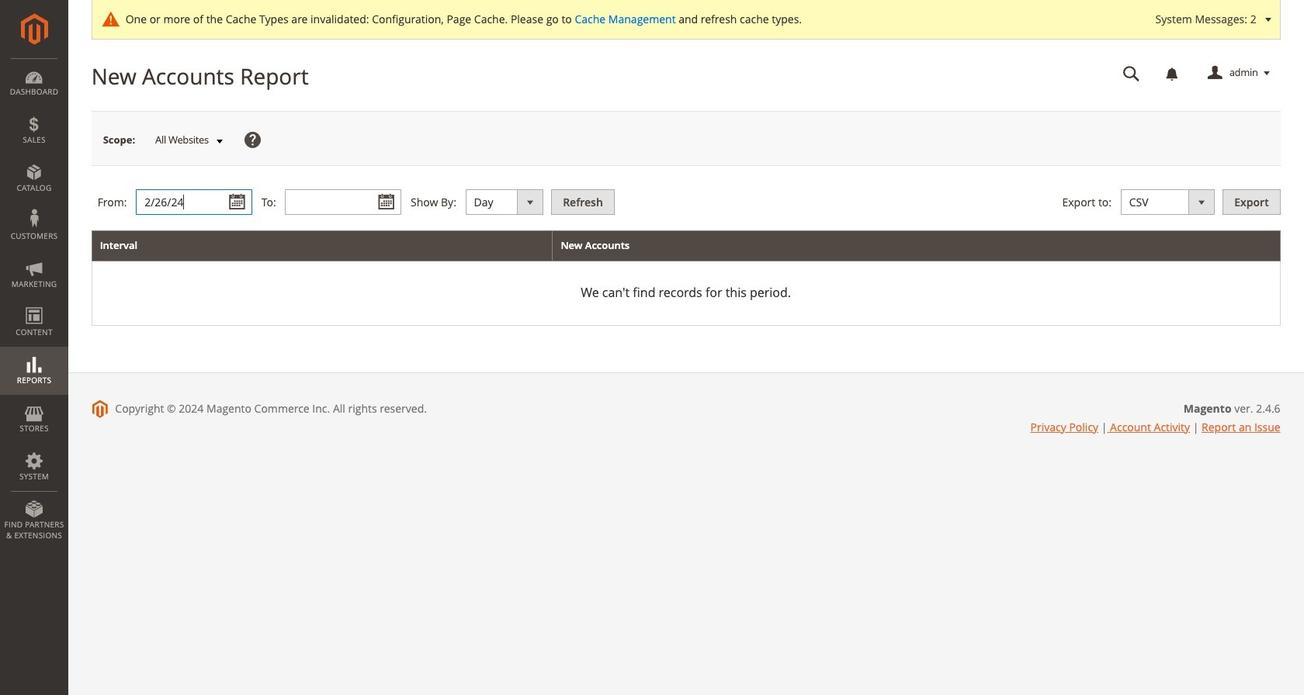 Task type: locate. For each thing, give the bounding box(es) containing it.
magento admin panel image
[[21, 13, 48, 45]]

None text field
[[136, 190, 252, 215]]

None text field
[[1112, 60, 1151, 87], [285, 190, 402, 215], [1112, 60, 1151, 87], [285, 190, 402, 215]]

menu bar
[[0, 58, 68, 549]]



